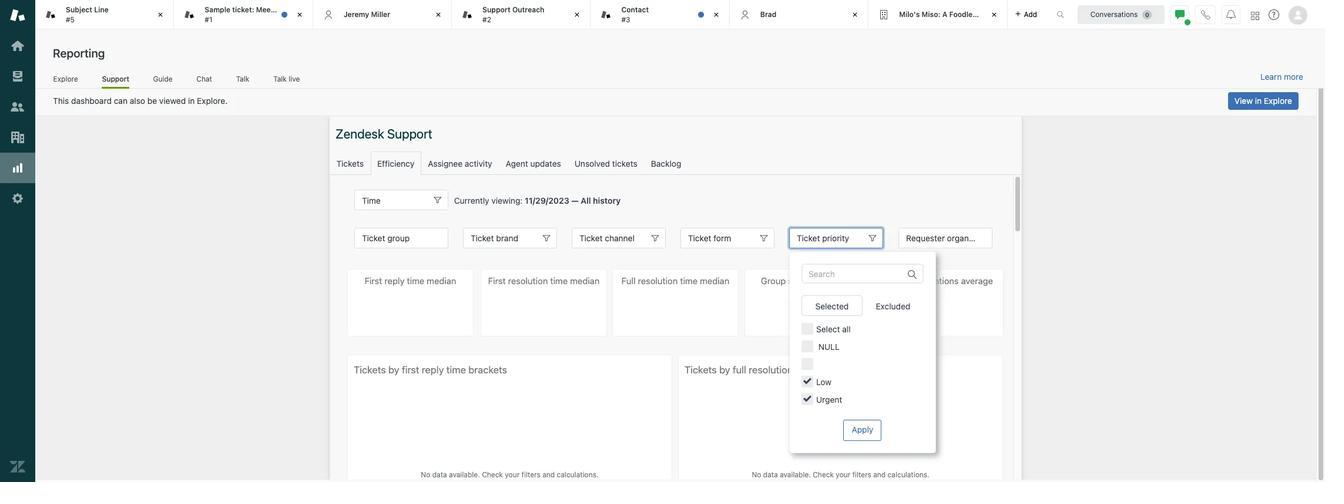 Task type: describe. For each thing, give the bounding box(es) containing it.
subject
[[66, 5, 92, 14]]

dashboard
[[71, 96, 112, 106]]

organizations image
[[10, 130, 25, 145]]

tabs tab list
[[35, 0, 1045, 29]]

also
[[130, 96, 145, 106]]

talk live
[[274, 74, 300, 83]]

get help image
[[1269, 9, 1280, 20]]

tab containing contact
[[591, 0, 730, 29]]

more
[[1285, 72, 1304, 82]]

ticket:
[[232, 5, 254, 14]]

meet
[[256, 5, 274, 14]]

chat
[[197, 74, 212, 83]]

brad tab
[[730, 0, 869, 29]]

#5
[[66, 15, 75, 24]]

#2
[[483, 15, 491, 24]]

reporting image
[[10, 161, 25, 176]]

miller
[[371, 10, 390, 19]]

zendesk products image
[[1252, 11, 1260, 20]]

3 close image from the left
[[711, 9, 722, 21]]

view
[[1235, 96, 1253, 106]]

the
[[276, 5, 287, 14]]

guide
[[153, 74, 173, 83]]

close image for milo's miso: a foodlez subsidiary tab on the right of the page
[[989, 9, 1000, 21]]

in inside button
[[1256, 96, 1262, 106]]

subsidiary
[[979, 10, 1016, 19]]

contact
[[622, 5, 649, 14]]

view in explore button
[[1229, 92, 1299, 110]]

jeremy
[[344, 10, 369, 19]]

#3
[[622, 15, 631, 24]]

button displays agent's chat status as online. image
[[1176, 10, 1185, 19]]

main element
[[0, 0, 35, 483]]

0 vertical spatial explore
[[53, 74, 78, 83]]

get started image
[[10, 38, 25, 54]]

conversations
[[1091, 10, 1138, 19]]

support outreach #2
[[483, 5, 545, 24]]

support link
[[102, 74, 129, 89]]

zendesk support image
[[10, 8, 25, 23]]

brad
[[761, 10, 777, 19]]

ticket
[[289, 5, 308, 14]]

miso:
[[922, 10, 941, 19]]

tab containing support outreach
[[452, 0, 591, 29]]

be
[[147, 96, 157, 106]]

#1
[[205, 15, 213, 24]]

talk for talk
[[236, 74, 249, 83]]



Task type: locate. For each thing, give the bounding box(es) containing it.
0 horizontal spatial support
[[102, 74, 129, 83]]

explore link
[[53, 74, 78, 87]]

views image
[[10, 69, 25, 84]]

close image left #3
[[572, 9, 583, 21]]

close image left brad at top
[[711, 9, 722, 21]]

a
[[943, 10, 948, 19]]

tab containing sample ticket: meet the ticket
[[174, 0, 313, 29]]

support up can
[[102, 74, 129, 83]]

1 horizontal spatial explore
[[1265, 96, 1293, 106]]

0 horizontal spatial talk
[[236, 74, 249, 83]]

talk link
[[236, 74, 250, 87]]

1 horizontal spatial support
[[483, 5, 511, 14]]

close image for tab containing subject line
[[155, 9, 167, 21]]

close image right the
[[294, 9, 306, 21]]

1 horizontal spatial close image
[[433, 9, 445, 21]]

talk left 'live'
[[274, 74, 287, 83]]

line
[[94, 5, 109, 14]]

talk
[[236, 74, 249, 83], [274, 74, 287, 83]]

add
[[1024, 10, 1038, 19]]

close image right foodlez
[[989, 9, 1000, 21]]

3 close image from the left
[[850, 9, 861, 21]]

1 horizontal spatial in
[[1256, 96, 1262, 106]]

0 horizontal spatial in
[[188, 96, 195, 106]]

milo's miso: a foodlez subsidiary tab
[[869, 0, 1016, 29]]

customers image
[[10, 99, 25, 115]]

reporting
[[53, 46, 105, 60]]

outreach
[[513, 5, 545, 14]]

close image inside milo's miso: a foodlez subsidiary tab
[[989, 9, 1000, 21]]

this
[[53, 96, 69, 106]]

explore down 'learn more' link
[[1265, 96, 1293, 106]]

1 vertical spatial explore
[[1265, 96, 1293, 106]]

support
[[483, 5, 511, 14], [102, 74, 129, 83]]

viewed
[[159, 96, 186, 106]]

admin image
[[10, 191, 25, 206]]

contact #3
[[622, 5, 649, 24]]

can
[[114, 96, 128, 106]]

1 in from the left
[[188, 96, 195, 106]]

talk live link
[[273, 74, 300, 87]]

0 horizontal spatial close image
[[155, 9, 167, 21]]

learn more link
[[1261, 72, 1304, 82]]

2 in from the left
[[1256, 96, 1262, 106]]

close image left '#2'
[[433, 9, 445, 21]]

milo's miso: a foodlez subsidiary
[[900, 10, 1016, 19]]

support up '#2'
[[483, 5, 511, 14]]

jeremy miller
[[344, 10, 390, 19]]

jeremy miller tab
[[313, 0, 452, 29]]

0 vertical spatial support
[[483, 5, 511, 14]]

2 close image from the left
[[572, 9, 583, 21]]

close image left #1
[[155, 9, 167, 21]]

sample ticket: meet the ticket #1
[[205, 5, 308, 24]]

conversations button
[[1078, 5, 1165, 24]]

1 talk from the left
[[236, 74, 249, 83]]

zendesk image
[[10, 460, 25, 475]]

close image for jeremy miller tab
[[433, 9, 445, 21]]

notifications image
[[1227, 10, 1236, 19]]

tab
[[35, 0, 174, 29], [174, 0, 313, 29], [452, 0, 591, 29], [591, 0, 730, 29]]

explore inside button
[[1265, 96, 1293, 106]]

1 vertical spatial support
[[102, 74, 129, 83]]

talk for talk live
[[274, 74, 287, 83]]

in right the viewed
[[188, 96, 195, 106]]

close image inside "brad" 'tab'
[[850, 9, 861, 21]]

close image for "brad" 'tab'
[[850, 9, 861, 21]]

add button
[[1008, 0, 1045, 29]]

foodlez
[[950, 10, 977, 19]]

3 tab from the left
[[452, 0, 591, 29]]

support for support outreach #2
[[483, 5, 511, 14]]

sample
[[205, 5, 231, 14]]

view in explore
[[1235, 96, 1293, 106]]

1 horizontal spatial talk
[[274, 74, 287, 83]]

1 tab from the left
[[35, 0, 174, 29]]

4 tab from the left
[[591, 0, 730, 29]]

close image for tab containing support outreach
[[572, 9, 583, 21]]

guide link
[[153, 74, 173, 87]]

in right view
[[1256, 96, 1262, 106]]

2 talk from the left
[[274, 74, 287, 83]]

close image left "milo's"
[[850, 9, 861, 21]]

2 horizontal spatial close image
[[711, 9, 722, 21]]

explore.
[[197, 96, 228, 106]]

2 close image from the left
[[433, 9, 445, 21]]

learn
[[1261, 72, 1282, 82]]

support inside support outreach #2
[[483, 5, 511, 14]]

milo's
[[900, 10, 920, 19]]

chat link
[[196, 74, 212, 87]]

explore
[[53, 74, 78, 83], [1265, 96, 1293, 106]]

live
[[289, 74, 300, 83]]

2 tab from the left
[[174, 0, 313, 29]]

this dashboard can also be viewed in explore.
[[53, 96, 228, 106]]

subject line #5
[[66, 5, 109, 24]]

explore up this
[[53, 74, 78, 83]]

1 close image from the left
[[155, 9, 167, 21]]

talk right the chat on the top left
[[236, 74, 249, 83]]

0 horizontal spatial explore
[[53, 74, 78, 83]]

in
[[188, 96, 195, 106], [1256, 96, 1262, 106]]

close image
[[294, 9, 306, 21], [572, 9, 583, 21], [850, 9, 861, 21], [989, 9, 1000, 21]]

4 close image from the left
[[989, 9, 1000, 21]]

support for support
[[102, 74, 129, 83]]

learn more
[[1261, 72, 1304, 82]]

1 close image from the left
[[294, 9, 306, 21]]

close image
[[155, 9, 167, 21], [433, 9, 445, 21], [711, 9, 722, 21]]

tab containing subject line
[[35, 0, 174, 29]]

close image inside jeremy miller tab
[[433, 9, 445, 21]]



Task type: vqa. For each thing, say whether or not it's contained in the screenshot.
"Conversations"
yes



